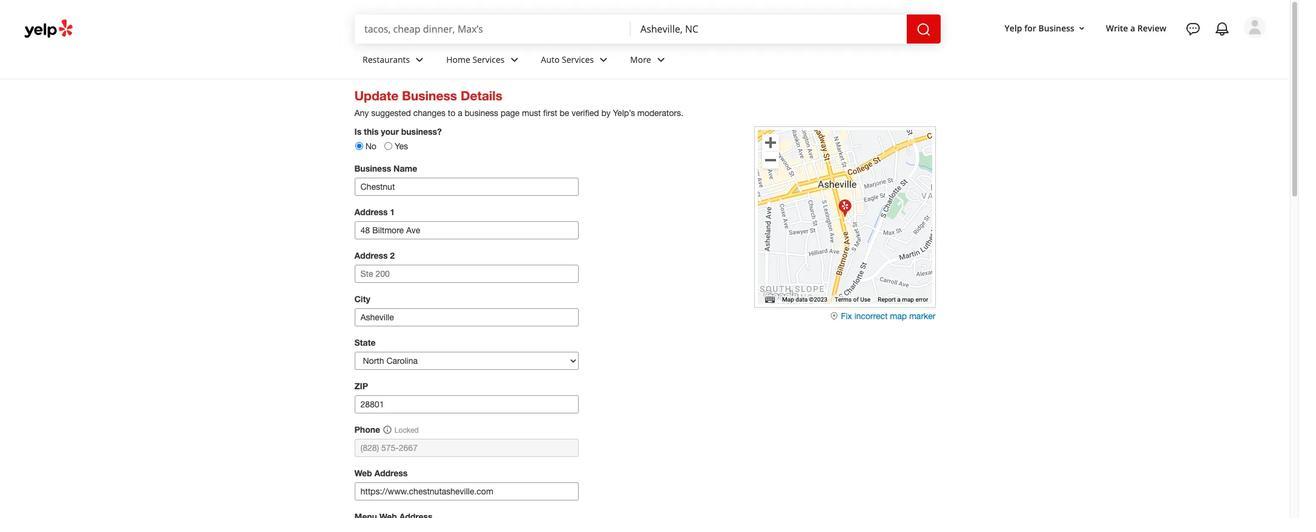 Task type: describe. For each thing, give the bounding box(es) containing it.
name
[[393, 163, 417, 174]]

services for auto services
[[562, 54, 594, 65]]

map for a
[[902, 297, 914, 303]]

details
[[461, 88, 502, 104]]

incorrect
[[854, 312, 888, 321]]

write a review link
[[1101, 17, 1171, 39]]

restaurants link
[[353, 44, 437, 79]]

any
[[354, 108, 369, 118]]

business categories element
[[353, 44, 1266, 79]]

1
[[390, 207, 395, 217]]

fix incorrect map marker link
[[829, 312, 936, 323]]

web
[[354, 469, 372, 479]]

is this your business?
[[354, 126, 442, 137]]

yelp's
[[613, 108, 635, 118]]

user actions element
[[995, 15, 1283, 90]]

use
[[860, 297, 871, 303]]

update business details any suggested changes to a business page must first be verified by yelp's moderators.
[[354, 88, 683, 118]]

24 chevron down v2 image for home services
[[507, 52, 522, 67]]

Address 2 text field
[[354, 265, 578, 283]]

first
[[543, 108, 557, 118]]

16 chevron down v2 image
[[1077, 23, 1087, 33]]

City text field
[[354, 309, 578, 327]]

web address
[[354, 469, 408, 479]]

business?
[[401, 126, 442, 137]]

no
[[365, 142, 376, 151]]

business
[[465, 108, 498, 118]]

update
[[354, 88, 398, 104]]

home services
[[446, 54, 505, 65]]

a for report
[[897, 297, 901, 303]]

business inside update business details any suggested changes to a business page must first be verified by yelp's moderators.
[[402, 88, 457, 104]]

notifications image
[[1215, 22, 1229, 36]]

address for address 2
[[354, 251, 388, 261]]

city
[[354, 294, 370, 304]]

changes
[[413, 108, 445, 118]]

home services link
[[437, 44, 531, 79]]

be
[[560, 108, 569, 118]]

none field near
[[640, 22, 897, 36]]

data
[[796, 297, 808, 303]]

Business Name text field
[[354, 178, 578, 196]]

24 chevron down v2 image
[[596, 52, 611, 67]]

review
[[1137, 22, 1166, 34]]

phone
[[354, 425, 380, 435]]

restaurants
[[363, 54, 410, 65]]

business inside yelp for business button
[[1038, 22, 1074, 34]]

for
[[1024, 22, 1036, 34]]

yelp
[[1005, 22, 1022, 34]]

map
[[782, 297, 794, 303]]



Task type: vqa. For each thing, say whether or not it's contained in the screenshot.
zip text box
yes



Task type: locate. For each thing, give the bounding box(es) containing it.
1 services from the left
[[472, 54, 505, 65]]

2 horizontal spatial business
[[1038, 22, 1074, 34]]

business
[[1038, 22, 1074, 34], [402, 88, 457, 104], [354, 163, 391, 174]]

services inside 'home services' link
[[472, 54, 505, 65]]

address
[[354, 207, 388, 217], [354, 251, 388, 261], [374, 469, 408, 479]]

yelp for business
[[1005, 22, 1074, 34]]

1 none field from the left
[[364, 22, 621, 36]]

0 vertical spatial business
[[1038, 22, 1074, 34]]

None search field
[[355, 15, 943, 44]]

Address 1 text field
[[354, 222, 578, 240]]

suggested
[[371, 108, 411, 118]]

0 vertical spatial map
[[902, 297, 914, 303]]

map down report a map error link
[[890, 312, 907, 321]]

zip
[[354, 381, 368, 392]]

business name
[[354, 163, 417, 174]]

terms
[[835, 297, 852, 303]]

yelp for business button
[[1000, 17, 1091, 39]]

cj b. image
[[1244, 16, 1266, 38]]

services right home at top
[[472, 54, 505, 65]]

a inside update business details any suggested changes to a business page must first be verified by yelp's moderators.
[[458, 108, 462, 118]]

None field
[[364, 22, 621, 36], [640, 22, 897, 36]]

None text field
[[354, 439, 578, 458]]

0 horizontal spatial none field
[[364, 22, 621, 36]]

24 chevron down v2 image left auto
[[507, 52, 522, 67]]

Near text field
[[640, 22, 897, 36]]

by
[[601, 108, 611, 118]]

must
[[522, 108, 541, 118]]

none field up 'home services' link
[[364, 22, 621, 36]]

services
[[472, 54, 505, 65], [562, 54, 594, 65]]

Web Address text field
[[354, 483, 578, 501]]

1 horizontal spatial services
[[562, 54, 594, 65]]

none field up business categories element
[[640, 22, 897, 36]]

24 chevron down v2 image inside restaurants link
[[412, 52, 427, 67]]

to
[[448, 108, 455, 118]]

services inside "auto services" link
[[562, 54, 594, 65]]

24 chevron down v2 image inside more link
[[654, 52, 668, 67]]

map for incorrect
[[890, 312, 907, 321]]

24 chevron down v2 image
[[412, 52, 427, 67], [507, 52, 522, 67], [654, 52, 668, 67]]

1 horizontal spatial none field
[[640, 22, 897, 36]]

None radio
[[355, 142, 363, 150], [384, 142, 392, 150], [355, 142, 363, 150], [384, 142, 392, 150]]

address right web
[[374, 469, 408, 479]]

0 vertical spatial address
[[354, 207, 388, 217]]

auto services
[[541, 54, 594, 65]]

a right report
[[897, 297, 901, 303]]

business up changes
[[402, 88, 457, 104]]

©2023
[[809, 297, 827, 303]]

search image
[[916, 22, 931, 37]]

address left "2"
[[354, 251, 388, 261]]

google image
[[761, 289, 801, 304]]

1 vertical spatial business
[[402, 88, 457, 104]]

keyboard shortcuts image
[[765, 297, 775, 304]]

auto services link
[[531, 44, 620, 79]]

address for address 1
[[354, 207, 388, 217]]

24 chevron down v2 image inside 'home services' link
[[507, 52, 522, 67]]

terms of use link
[[835, 297, 871, 303]]

yes
[[395, 142, 408, 151]]

terms of use
[[835, 297, 871, 303]]

2 services from the left
[[562, 54, 594, 65]]

0 vertical spatial a
[[1130, 22, 1135, 34]]

state
[[354, 338, 376, 348]]

1 horizontal spatial 24 chevron down v2 image
[[507, 52, 522, 67]]

1 vertical spatial address
[[354, 251, 388, 261]]

2 24 chevron down v2 image from the left
[[507, 52, 522, 67]]

services for home services
[[472, 54, 505, 65]]

1 horizontal spatial a
[[897, 297, 901, 303]]

0 horizontal spatial business
[[354, 163, 391, 174]]

0 horizontal spatial a
[[458, 108, 462, 118]]

2 vertical spatial address
[[374, 469, 408, 479]]

auto
[[541, 54, 560, 65]]

none field find
[[364, 22, 621, 36]]

0 horizontal spatial 24 chevron down v2 image
[[412, 52, 427, 67]]

2
[[390, 251, 395, 261]]

moderators.
[[637, 108, 683, 118]]

report a map error
[[878, 297, 928, 303]]

is
[[354, 126, 361, 137]]

business down no
[[354, 163, 391, 174]]

a
[[1130, 22, 1135, 34], [458, 108, 462, 118], [897, 297, 901, 303]]

map region
[[685, 34, 995, 344]]

0 horizontal spatial services
[[472, 54, 505, 65]]

of
[[853, 297, 859, 303]]

your
[[381, 126, 399, 137]]

address 1
[[354, 207, 395, 217]]

more
[[630, 54, 651, 65]]

address 2
[[354, 251, 395, 261]]

fix incorrect map marker
[[841, 312, 936, 321]]

write
[[1106, 22, 1128, 34]]

2 none field from the left
[[640, 22, 897, 36]]

map inside the fix incorrect map marker link
[[890, 312, 907, 321]]

more link
[[620, 44, 678, 79]]

a right write
[[1130, 22, 1135, 34]]

services left 24 chevron down v2 icon
[[562, 54, 594, 65]]

2 horizontal spatial 24 chevron down v2 image
[[654, 52, 668, 67]]

page
[[501, 108, 520, 118]]

report
[[878, 297, 896, 303]]

2 horizontal spatial a
[[1130, 22, 1135, 34]]

a for write
[[1130, 22, 1135, 34]]

24 chevron down v2 image for more
[[654, 52, 668, 67]]

address left 1
[[354, 207, 388, 217]]

write a review
[[1106, 22, 1166, 34]]

1 horizontal spatial business
[[402, 88, 457, 104]]

24 chevron down v2 image right more
[[654, 52, 668, 67]]

ZIP text field
[[354, 396, 578, 414]]

1 24 chevron down v2 image from the left
[[412, 52, 427, 67]]

map
[[902, 297, 914, 303], [890, 312, 907, 321]]

3 24 chevron down v2 image from the left
[[654, 52, 668, 67]]

report a map error link
[[878, 297, 928, 303]]

1 vertical spatial a
[[458, 108, 462, 118]]

1 vertical spatial map
[[890, 312, 907, 321]]

fix
[[841, 312, 852, 321]]

business left 16 chevron down v2 image
[[1038, 22, 1074, 34]]

map left error
[[902, 297, 914, 303]]

Find text field
[[364, 22, 621, 36]]

a right "to" at the left top of page
[[458, 108, 462, 118]]

verified
[[572, 108, 599, 118]]

error
[[916, 297, 928, 303]]

this
[[364, 126, 379, 137]]

2 vertical spatial a
[[897, 297, 901, 303]]

24 chevron down v2 image for restaurants
[[412, 52, 427, 67]]

messages image
[[1186, 22, 1200, 36]]

24 chevron down v2 image right restaurants
[[412, 52, 427, 67]]

marker
[[909, 312, 936, 321]]

2 vertical spatial business
[[354, 163, 391, 174]]

locked
[[395, 427, 419, 435]]

home
[[446, 54, 470, 65]]

map data ©2023
[[782, 297, 827, 303]]



